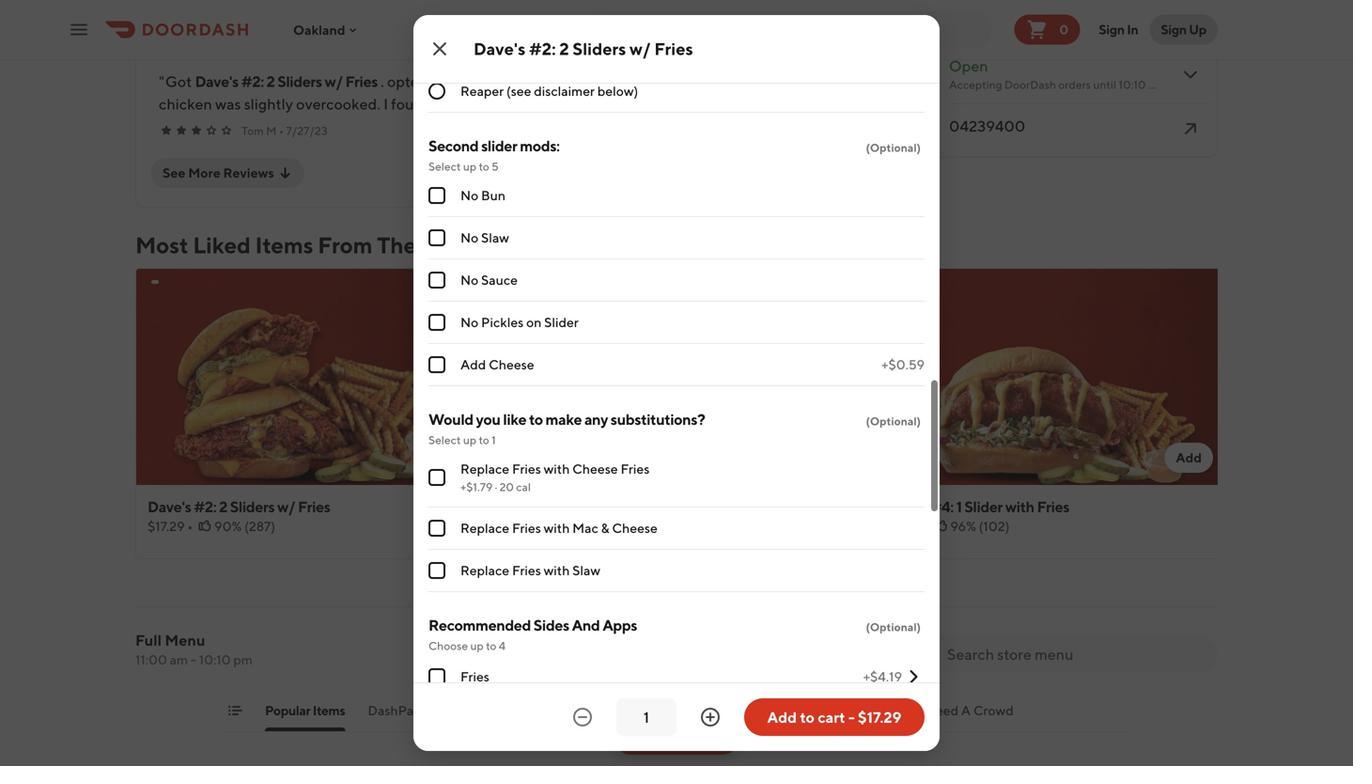Task type: vqa. For each thing, say whether or not it's contained in the screenshot.
the pickup on the right
no



Task type: describe. For each thing, give the bounding box(es) containing it.
replace for replace fries with cheese fries +$1.79 · 20 cal
[[461, 461, 510, 477]]

full
[[135, 631, 162, 649]]

w/ inside dave's #2:     2 sliders w/ fries 'dialog'
[[630, 39, 651, 59]]

a
[[962, 703, 971, 718]]

No Pickles on Slider checkbox
[[429, 314, 446, 331]]

pm
[[1149, 78, 1167, 91]]

pickles
[[481, 314, 524, 330]]

find restaurant in google maps image
[[1180, 2, 1202, 24]]

view menu button
[[613, 717, 741, 755]]

1 inside would you like to make any substitutions? select up to 1
[[492, 433, 496, 447]]

1 horizontal spatial slider
[[665, 498, 703, 516]]

sliders inside dave's #2:     2 sliders w/ fries "
[[278, 72, 322, 90]]

menu inside heading
[[421, 232, 481, 259]]

menu for view menu
[[689, 727, 729, 745]]

to down you
[[479, 433, 490, 447]]

1 vertical spatial sides
[[610, 703, 642, 718]]

full menu 11:00 am - 10:10 pm
[[135, 631, 253, 668]]

20
[[500, 480, 514, 494]]

- inside button
[[849, 708, 855, 726]]

dave's #4: 1 slider with fries
[[885, 498, 1070, 516]]

with up (102)
[[1006, 498, 1035, 516]]

#2: inside dave's #2:     2 sliders w/ fries "
[[241, 72, 264, 90]]

0 horizontal spatial 2
[[219, 498, 227, 516]]

sides button
[[610, 701, 642, 731]]

orders
[[1059, 78, 1092, 91]]

up inside the second slider mods: select up to 5
[[463, 160, 477, 173]]

No Sauce checkbox
[[429, 272, 446, 289]]

cheese inside replace fries with cheese fries +$1.79 · 20 cal
[[573, 461, 618, 477]]

up
[[1190, 22, 1207, 37]]

replace for replace fries with slaw
[[461, 563, 510, 578]]

add button for dave's #4: 1 slider with fries
[[1165, 443, 1214, 473]]

on
[[527, 314, 542, 330]]

0 horizontal spatial dave's #2:     2 sliders w/ fries
[[148, 498, 330, 516]]

0 horizontal spatial $17.29
[[148, 519, 185, 534]]

" inside button
[[159, 10, 164, 28]]

dave's #3: 1 tender & 1 slider w/ fries
[[516, 498, 759, 516]]

sign in
[[1099, 22, 1139, 37]]

recommended sides and apps choose up to 4
[[429, 616, 637, 652]]

meals button
[[552, 701, 587, 731]]

add inside second slider mods: group
[[461, 357, 486, 372]]

feed a crowd
[[929, 703, 1014, 718]]

5
[[492, 160, 499, 173]]

- inside full menu 11:00 am - 10:10 pm
[[191, 652, 196, 668]]

dave's up $17.29 • at the bottom of page
[[148, 498, 191, 516]]

ca
[[1007, 16, 1026, 31]]

sliders inside 'dialog'
[[573, 39, 626, 59]]

no bun
[[461, 188, 506, 203]]

dave's #2:     2 sliders w/ fries "
[[195, 72, 727, 113]]

7/27/23
[[286, 124, 328, 137]]

no slaw
[[461, 230, 510, 245]]

4
[[499, 639, 506, 652]]

close dave's #2:     2 sliders w/ fries image
[[429, 38, 451, 60]]

sign for sign up
[[1161, 22, 1187, 37]]

more
[[188, 165, 221, 181]]

" button
[[136, 0, 872, 62]]

cal
[[516, 480, 531, 494]]

2 inside dave's #2:     2 sliders w/ fries 'dialog'
[[560, 39, 569, 59]]

with for replace fries with mac & cheese
[[544, 520, 570, 536]]

exclusive
[[428, 703, 484, 718]]

96%
[[951, 519, 977, 534]]

+$1.79
[[461, 480, 493, 494]]

most
[[135, 232, 188, 259]]

with for replace fries with slaw
[[544, 563, 570, 578]]

see
[[163, 165, 186, 181]]

1 right the #3:
[[588, 498, 593, 516]]

would you like to make any substitutions? select up to 1
[[429, 410, 706, 447]]

hot
[[495, 41, 518, 56]]

2 inside dave's #2:     2 sliders w/ fries "
[[267, 72, 275, 90]]

view menu
[[651, 727, 729, 745]]

$16.09
[[516, 519, 557, 534]]

dave's up $16.09
[[516, 498, 560, 516]]

slider
[[481, 137, 517, 155]]

+$4.19
[[864, 669, 903, 684]]

no pickles on slider
[[461, 314, 579, 330]]

decrease quantity by 1 image
[[572, 706, 594, 729]]

cart
[[818, 708, 846, 726]]

second
[[429, 137, 479, 155]]

Extra Hot radio
[[429, 40, 446, 57]]

replace fries with slaw
[[461, 563, 601, 578]]

no for no bun
[[461, 188, 479, 203]]

shakes inside button
[[799, 703, 841, 718]]

1 horizontal spatial •
[[279, 124, 284, 137]]

crowd
[[974, 703, 1014, 718]]

drinks button
[[665, 701, 703, 731]]

1 right tender
[[657, 498, 663, 516]]

top loaded shakes button
[[725, 701, 841, 731]]

no for no pickles on slider
[[461, 314, 479, 330]]

no for no sauce
[[461, 272, 479, 288]]

Reaper (see disclaimer below) radio
[[429, 83, 446, 100]]

in
[[1127, 22, 1139, 37]]

am
[[170, 652, 188, 668]]

add inside button
[[768, 708, 797, 726]]

the
[[377, 232, 416, 259]]

fries inside recommended sides and apps group
[[461, 669, 490, 684]]

shakes button
[[864, 701, 906, 731]]

group containing extra hot
[[429, 0, 925, 113]]

mac
[[573, 520, 599, 536]]

from
[[318, 232, 373, 259]]

would
[[429, 410, 474, 428]]

0 horizontal spatial sliders
[[230, 498, 275, 516]]

sign for sign in
[[1099, 22, 1125, 37]]

accepting
[[950, 78, 1003, 91]]

(see
[[507, 83, 532, 99]]

extra hot
[[461, 41, 518, 56]]

04239400
[[950, 117, 1026, 135]]

view
[[651, 727, 686, 745]]

1 vertical spatial "
[[159, 72, 164, 90]]

dave's #2:     2 sliders w/ fries button
[[195, 71, 378, 92]]

dashpass exclusive item(s) button
[[368, 701, 529, 731]]

0 button
[[1015, 15, 1081, 45]]

No Slaw checkbox
[[429, 229, 446, 246]]

any
[[585, 410, 608, 428]]

90%
[[214, 519, 242, 534]]

until
[[1094, 78, 1117, 91]]

dave's inside dave's #2:     2 sliders w/ fries "
[[195, 72, 239, 90]]

drinks
[[665, 703, 703, 718]]

• for dave's #2:     2 sliders w/ fries
[[187, 519, 193, 534]]

like
[[503, 410, 527, 428]]



Task type: locate. For each thing, give the bounding box(es) containing it.
2 vertical spatial (optional)
[[866, 621, 921, 634]]

#4:
[[931, 498, 954, 516]]

11:00
[[135, 652, 167, 668]]

sign left the in
[[1099, 22, 1125, 37]]

cheese
[[489, 357, 535, 372], [573, 461, 618, 477], [612, 520, 658, 536]]

add button for dave's #2:     2 sliders w/ fries
[[428, 443, 477, 473]]

sliders up 7/27/23
[[278, 72, 322, 90]]

oakland, ca
[[950, 16, 1026, 31]]

sign up link
[[1150, 15, 1218, 45]]

select down second
[[429, 160, 461, 173]]

-
[[191, 652, 196, 668], [849, 708, 855, 726]]

slider up 96% (102)
[[965, 498, 1003, 516]]

to left 5
[[479, 160, 490, 173]]

96% (102)
[[951, 519, 1010, 534]]

with inside replace fries with cheese fries +$1.79 · 20 cal
[[544, 461, 570, 477]]

with
[[544, 461, 570, 477], [1006, 498, 1035, 516], [544, 520, 570, 536], [544, 563, 570, 578]]

(optional) inside would you like to make any substitutions? group
[[866, 415, 921, 428]]

10:10 inside full menu 11:00 am - 10:10 pm
[[199, 652, 231, 668]]

1 horizontal spatial add button
[[1165, 443, 1214, 473]]

to right like
[[529, 410, 543, 428]]

up down 'recommended'
[[471, 639, 484, 652]]

slider for dave's #4: 1 slider with fries
[[965, 498, 1003, 516]]

slaw inside would you like to make any substitutions? group
[[573, 563, 601, 578]]

• for dave's #3: 1 tender & 1 slider w/ fries
[[560, 519, 566, 534]]

90% (287)
[[214, 519, 275, 534]]

second slider mods: group
[[429, 135, 925, 386]]

with down replace fries with mac & cheese
[[544, 563, 570, 578]]

0 horizontal spatial sign
[[1099, 22, 1125, 37]]

0 horizontal spatial sides
[[534, 616, 570, 634]]

1 horizontal spatial sign
[[1161, 22, 1187, 37]]

1 horizontal spatial #2:
[[241, 72, 264, 90]]

dave's #2:     2 sliders w/ fries
[[474, 39, 694, 59], [148, 498, 330, 516]]

0 vertical spatial &
[[645, 498, 654, 516]]

2 no from the top
[[461, 230, 479, 245]]

&
[[645, 498, 654, 516], [601, 520, 610, 536]]

feed
[[929, 703, 959, 718]]

• right 'm'
[[279, 124, 284, 137]]

below)
[[598, 83, 639, 99]]

no for no slaw
[[461, 230, 479, 245]]

1 vertical spatial &
[[601, 520, 610, 536]]

items
[[255, 232, 313, 259], [313, 703, 345, 718]]

1 vertical spatial -
[[849, 708, 855, 726]]

2 shakes from the left
[[864, 703, 906, 718]]

doordash
[[1005, 78, 1057, 91]]

slider for no pickles on slider
[[544, 314, 579, 330]]

see more reviews button
[[151, 158, 304, 188]]

mods:
[[520, 137, 560, 155]]

0 horizontal spatial -
[[191, 652, 196, 668]]

(optional) inside second slider mods: group
[[866, 141, 921, 154]]

1 horizontal spatial -
[[849, 708, 855, 726]]

to inside add to cart - $17.29 button
[[800, 708, 815, 726]]

1 horizontal spatial sides
[[610, 703, 642, 718]]

None checkbox
[[429, 356, 446, 373]]

0 vertical spatial (optional)
[[866, 141, 921, 154]]

2 vertical spatial replace
[[461, 563, 510, 578]]

2 horizontal spatial slider
[[965, 498, 1003, 516]]

(optional) inside recommended sides and apps group
[[866, 621, 921, 634]]

no right no pickles on slider checkbox
[[461, 314, 479, 330]]

loaded
[[750, 703, 796, 718]]

group
[[429, 0, 925, 113]]

slider inside group
[[544, 314, 579, 330]]

sign up
[[1161, 22, 1207, 37]]

3 replace from the top
[[461, 563, 510, 578]]

with for replace fries with cheese fries +$1.79 · 20 cal
[[544, 461, 570, 477]]

#2: up 90%
[[194, 498, 217, 516]]

pm
[[234, 652, 253, 668]]

$17.29 down +$4.19
[[858, 708, 902, 726]]

2 horizontal spatial 2
[[560, 39, 569, 59]]

choose
[[429, 639, 468, 652]]

cheese inside second slider mods: group
[[489, 357, 535, 372]]

0 vertical spatial up
[[463, 160, 477, 173]]

items right popular
[[313, 703, 345, 718]]

1 vertical spatial dave's #2:     2 sliders w/ fries
[[148, 498, 330, 516]]

1 vertical spatial items
[[313, 703, 345, 718]]

2 sign from the left
[[1161, 22, 1187, 37]]

expand store hours image
[[1180, 63, 1202, 86]]

- right cart
[[849, 708, 855, 726]]

0 vertical spatial -
[[191, 652, 196, 668]]

popular
[[265, 703, 310, 718]]

10:10 inside open accepting doordash orders until 10:10 pm
[[1119, 78, 1147, 91]]

liked
[[193, 232, 251, 259]]

- right am
[[191, 652, 196, 668]]

"
[[159, 10, 164, 28], [159, 72, 164, 90], [722, 95, 727, 113]]

1 horizontal spatial 2
[[267, 72, 275, 90]]

to inside the second slider mods: select up to 5
[[479, 160, 490, 173]]

0 horizontal spatial #2:
[[194, 498, 217, 516]]

& for tender
[[645, 498, 654, 516]]

sliders up below)
[[573, 39, 626, 59]]

most liked items from the menu heading
[[135, 230, 481, 260]]

0 vertical spatial menu
[[421, 232, 481, 259]]

3 no from the top
[[461, 272, 479, 288]]

2 up 'm'
[[267, 72, 275, 90]]

to left 4
[[486, 639, 497, 652]]

slider right the on at top
[[544, 314, 579, 330]]

w/ inside dave's #2:     2 sliders w/ fries "
[[325, 72, 343, 90]]

dave's left #4:
[[885, 498, 928, 516]]

1 horizontal spatial $17.29
[[858, 708, 902, 726]]

dave's #2:     2 sliders w/ fries up 90% (287) at the left
[[148, 498, 330, 516]]

replace right replace fries with slaw option
[[461, 563, 510, 578]]

2 vertical spatial #2:
[[194, 498, 217, 516]]

menu down "drinks"
[[689, 727, 729, 745]]

1 add button from the left
[[428, 443, 477, 473]]

• down the #3:
[[560, 519, 566, 534]]

up down you
[[463, 433, 477, 447]]

add to cart - $17.29
[[768, 708, 902, 726]]

recommended sides and apps group
[[429, 615, 925, 766]]

oakland,
[[950, 16, 1004, 31]]

slider right tender
[[665, 498, 703, 516]]

dave's inside 'dialog'
[[474, 39, 526, 59]]

you
[[476, 410, 501, 428]]

0 vertical spatial select
[[429, 160, 461, 173]]

0 vertical spatial sliders
[[573, 39, 626, 59]]

1 no from the top
[[461, 188, 479, 203]]

Replace Fries with Mac & Cheese checkbox
[[429, 520, 446, 537]]

(optional)
[[866, 141, 921, 154], [866, 415, 921, 428], [866, 621, 921, 634]]

2 vertical spatial sliders
[[230, 498, 275, 516]]

(287)
[[245, 519, 275, 534]]

no right no slaw option
[[461, 230, 479, 245]]

items inside heading
[[255, 232, 313, 259]]

1 horizontal spatial 10:10
[[1119, 78, 1147, 91]]

oakland button
[[293, 22, 361, 37]]

1 down you
[[492, 433, 496, 447]]

1 horizontal spatial &
[[645, 498, 654, 516]]

2 vertical spatial 2
[[219, 498, 227, 516]]

" inside dave's #2:     2 sliders w/ fries "
[[722, 95, 727, 113]]

sign in link
[[1088, 11, 1150, 48]]

#2: right hot
[[529, 39, 556, 59]]

slaw down bun
[[481, 230, 510, 245]]

cheese up the #3:
[[573, 461, 618, 477]]

dashpass exclusive item(s)
[[368, 703, 529, 718]]

and
[[572, 616, 600, 634]]

reaper
[[461, 83, 504, 99]]

None checkbox
[[429, 469, 446, 486], [429, 668, 446, 685], [429, 469, 446, 486], [429, 668, 446, 685]]

menu up am
[[165, 631, 205, 649]]

0 vertical spatial slaw
[[481, 230, 510, 245]]

0
[[1060, 22, 1069, 37]]

·
[[495, 480, 498, 494]]

0 vertical spatial sides
[[534, 616, 570, 634]]

replace up +$1.79
[[461, 461, 510, 477]]

select inside the second slider mods: select up to 5
[[429, 160, 461, 173]]

1 vertical spatial $17.29
[[858, 708, 902, 726]]

popular items
[[265, 703, 345, 718]]

2 vertical spatial menu
[[689, 727, 729, 745]]

dave's up reaper
[[474, 39, 526, 59]]

No Bun checkbox
[[429, 187, 446, 204]]

+$0.59
[[882, 357, 925, 372]]

replace down +$1.79
[[461, 520, 510, 536]]

to inside the recommended sides and apps choose up to 4
[[486, 639, 497, 652]]

2 select from the top
[[429, 433, 461, 447]]

Replace Fries with Slaw checkbox
[[429, 562, 446, 579]]

open
[[950, 57, 989, 75]]

replace fries with mac & cheese
[[461, 520, 658, 536]]

no left sauce
[[461, 272, 479, 288]]

0 vertical spatial "
[[159, 10, 164, 28]]

1 vertical spatial cheese
[[573, 461, 618, 477]]

0 vertical spatial replace
[[461, 461, 510, 477]]

1 (optional) from the top
[[866, 141, 921, 154]]

$16.09 •
[[516, 519, 566, 534]]

0 horizontal spatial 10:10
[[199, 652, 231, 668]]

call restaurant image
[[1180, 117, 1202, 140]]

no
[[461, 188, 479, 203], [461, 230, 479, 245], [461, 272, 479, 288], [461, 314, 479, 330]]

fries
[[655, 39, 694, 59], [346, 72, 378, 90], [512, 461, 541, 477], [621, 461, 650, 477], [298, 498, 330, 516], [727, 498, 759, 516], [1038, 498, 1070, 516], [512, 520, 541, 536], [512, 563, 541, 578], [461, 669, 490, 684]]

0 horizontal spatial •
[[187, 519, 193, 534]]

slider
[[544, 314, 579, 330], [665, 498, 703, 516], [965, 498, 1003, 516]]

#2: inside 'dialog'
[[529, 39, 556, 59]]

1 select from the top
[[429, 160, 461, 173]]

disclaimer
[[534, 83, 595, 99]]

(114)
[[615, 519, 642, 534]]

dave's #2:     2 sliders w/ fries up 'disclaimer' on the top left
[[474, 39, 694, 59]]

2 add button from the left
[[1165, 443, 1214, 473]]

1 vertical spatial (optional)
[[866, 415, 921, 428]]

0 horizontal spatial shakes
[[799, 703, 841, 718]]

to left cart
[[800, 708, 815, 726]]

2 horizontal spatial sliders
[[573, 39, 626, 59]]

sides right decrease quantity by 1 icon
[[610, 703, 642, 718]]

0 horizontal spatial add button
[[428, 443, 477, 473]]

0 vertical spatial $17.29
[[148, 519, 185, 534]]

replace for replace fries with mac & cheese
[[461, 520, 510, 536]]

menu for full menu 11:00 am - 10:10 pm
[[165, 631, 205, 649]]

reviews
[[223, 165, 274, 181]]

& right mac
[[601, 520, 610, 536]]

1 vertical spatial slaw
[[573, 563, 601, 578]]

up inside would you like to make any substitutions? select up to 1
[[463, 433, 477, 447]]

replace fries with cheese fries +$1.79 · 20 cal
[[461, 461, 650, 494]]

$17.29 left 90%
[[148, 519, 185, 534]]

2 vertical spatial "
[[722, 95, 727, 113]]

0 horizontal spatial &
[[601, 520, 610, 536]]

1 horizontal spatial shakes
[[864, 703, 906, 718]]

• left 90%
[[187, 519, 193, 534]]

menu inside button
[[689, 727, 729, 745]]

(optional) for recommended sides and apps
[[866, 621, 921, 634]]

$17.29 inside button
[[858, 708, 902, 726]]

0 vertical spatial cheese
[[489, 357, 535, 372]]

1 horizontal spatial slaw
[[573, 563, 601, 578]]

2 replace from the top
[[461, 520, 510, 536]]

open menu image
[[68, 18, 90, 41]]

up left 5
[[463, 160, 477, 173]]

no left bun
[[461, 188, 479, 203]]

2 (optional) from the top
[[866, 415, 921, 428]]

sliders up 90% (287) at the left
[[230, 498, 275, 516]]

•
[[279, 124, 284, 137], [187, 519, 193, 534], [560, 519, 566, 534]]

1 replace from the top
[[461, 461, 510, 477]]

3 (optional) from the top
[[866, 621, 921, 634]]

dave's #2:     2 sliders w/ fries dialog
[[414, 0, 940, 766]]

0 vertical spatial 10:10
[[1119, 78, 1147, 91]]

tom
[[242, 124, 264, 137]]

4 no from the top
[[461, 314, 479, 330]]

2 up 'disclaimer' on the top left
[[560, 39, 569, 59]]

open accepting doordash orders until 10:10 pm
[[950, 57, 1167, 91]]

slaw down mac
[[573, 563, 601, 578]]

Item Search search field
[[948, 644, 1203, 665]]

w/
[[630, 39, 651, 59], [325, 72, 343, 90], [277, 498, 295, 516], [706, 498, 724, 516]]

slaw inside second slider mods: group
[[481, 230, 510, 245]]

(optional) for second slider mods:
[[866, 141, 921, 154]]

add to cart - $17.29 button
[[745, 699, 925, 736]]

92%
[[587, 519, 613, 534]]

dashpass
[[368, 703, 425, 718]]

replace inside replace fries with cheese fries +$1.79 · 20 cal
[[461, 461, 510, 477]]

& right tender
[[645, 498, 654, 516]]

dave's up see more reviews
[[195, 72, 239, 90]]

#2:
[[529, 39, 556, 59], [241, 72, 264, 90], [194, 498, 217, 516]]

dave's
[[474, 39, 526, 59], [195, 72, 239, 90], [148, 498, 191, 516], [516, 498, 560, 516], [885, 498, 928, 516]]

select inside would you like to make any substitutions? select up to 1
[[429, 433, 461, 447]]

sides left and
[[534, 616, 570, 634]]

2 horizontal spatial #2:
[[529, 39, 556, 59]]

1 vertical spatial menu
[[165, 631, 205, 649]]

(optional) for would you like to make any substitutions?
[[866, 415, 921, 428]]

0 horizontal spatial slider
[[544, 314, 579, 330]]

1 horizontal spatial dave's #2:     2 sliders w/ fries
[[474, 39, 694, 59]]

2 horizontal spatial menu
[[689, 727, 729, 745]]

oakland
[[293, 22, 346, 37]]

second slider mods: select up to 5
[[429, 137, 560, 173]]

0 vertical spatial items
[[255, 232, 313, 259]]

menu inside full menu 11:00 am - 10:10 pm
[[165, 631, 205, 649]]

0 vertical spatial #2:
[[529, 39, 556, 59]]

& for mac
[[601, 520, 610, 536]]

& inside would you like to make any substitutions? group
[[601, 520, 610, 536]]

cheese down the no pickles on slider
[[489, 357, 535, 372]]

sign
[[1099, 22, 1125, 37], [1161, 22, 1187, 37]]

sign left up
[[1161, 22, 1187, 37]]

menu up no sauce checkbox on the left top of page
[[421, 232, 481, 259]]

select down the would
[[429, 433, 461, 447]]

Current quantity is 1 number field
[[628, 707, 666, 728]]

items left from
[[255, 232, 313, 259]]

sides inside the recommended sides and apps choose up to 4
[[534, 616, 570, 634]]

10:10 for menu
[[199, 652, 231, 668]]

1 horizontal spatial menu
[[421, 232, 481, 259]]

10:10 for accepting
[[1119, 78, 1147, 91]]

cheese down the dave's #3: 1 tender & 1 slider w/ fries
[[612, 520, 658, 536]]

1 horizontal spatial sliders
[[278, 72, 322, 90]]

2 up 90%
[[219, 498, 227, 516]]

substitutions?
[[611, 410, 706, 428]]

0 vertical spatial 2
[[560, 39, 569, 59]]

0 horizontal spatial menu
[[165, 631, 205, 649]]

1 vertical spatial 2
[[267, 72, 275, 90]]

#2: up tom
[[241, 72, 264, 90]]

shakes
[[799, 703, 841, 718], [864, 703, 906, 718]]

1 vertical spatial replace
[[461, 520, 510, 536]]

tom m • 7/27/23
[[242, 124, 328, 137]]

2 vertical spatial up
[[471, 639, 484, 652]]

1 shakes from the left
[[799, 703, 841, 718]]

2 horizontal spatial •
[[560, 519, 566, 534]]

top loaded shakes
[[725, 703, 841, 718]]

with up the #3:
[[544, 461, 570, 477]]

1 vertical spatial #2:
[[241, 72, 264, 90]]

would you like to make any substitutions? group
[[429, 409, 925, 592]]

with down the #3:
[[544, 520, 570, 536]]

0 vertical spatial dave's #2:     2 sliders w/ fries
[[474, 39, 694, 59]]

1 vertical spatial select
[[429, 433, 461, 447]]

extra
[[461, 41, 492, 56]]

2 vertical spatial cheese
[[612, 520, 658, 536]]

up inside the recommended sides and apps choose up to 4
[[471, 639, 484, 652]]

add
[[461, 357, 486, 372], [439, 450, 465, 465], [1177, 450, 1202, 465], [768, 708, 797, 726]]

1 vertical spatial 10:10
[[199, 652, 231, 668]]

increase quantity by 1 image
[[699, 706, 722, 729]]

1 vertical spatial up
[[463, 433, 477, 447]]

select
[[429, 160, 461, 173], [429, 433, 461, 447]]

(102)
[[979, 519, 1010, 534]]

1 sign from the left
[[1099, 22, 1125, 37]]

fries inside dave's #2:     2 sliders w/ fries "
[[346, 72, 378, 90]]

1 vertical spatial sliders
[[278, 72, 322, 90]]

dave's #2:     2 sliders w/ fries inside 'dialog'
[[474, 39, 694, 59]]

add cheese
[[461, 357, 535, 372]]

1 right #4:
[[957, 498, 962, 516]]

0 horizontal spatial slaw
[[481, 230, 510, 245]]

meals
[[552, 703, 587, 718]]

recommended
[[429, 616, 531, 634]]



